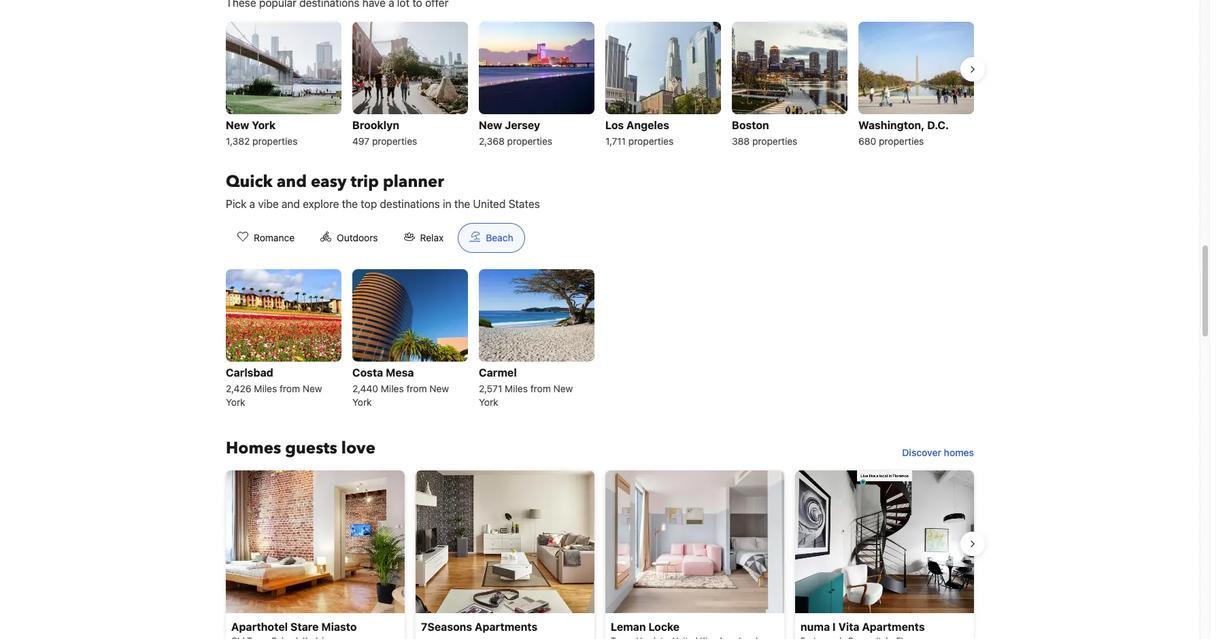 Task type: locate. For each thing, give the bounding box(es) containing it.
properties down washington,
[[879, 135, 924, 147]]

new inside costa mesa 2,440 miles from new york
[[430, 383, 449, 395]]

carmel
[[479, 367, 517, 379]]

quick
[[226, 171, 273, 193]]

2,368
[[479, 135, 505, 147]]

1 from from the left
[[280, 383, 300, 395]]

1 horizontal spatial from
[[407, 383, 427, 395]]

apartments right the vita
[[862, 621, 925, 634]]

1 region from the top
[[215, 16, 985, 155]]

brooklyn
[[352, 119, 399, 131]]

from inside carmel 2,571 miles from new york
[[531, 383, 551, 395]]

carlsbad
[[226, 367, 273, 379]]

aparthotel
[[231, 621, 288, 634]]

apartments
[[475, 621, 538, 634], [862, 621, 925, 634]]

2 horizontal spatial from
[[531, 383, 551, 395]]

los angeles 1,711 properties
[[606, 119, 674, 147]]

boston 388 properties
[[732, 119, 798, 147]]

and up vibe
[[277, 171, 307, 193]]

388
[[732, 135, 750, 147]]

7seasons apartments budapest
[[421, 621, 538, 640]]

1 miles from the left
[[254, 383, 277, 395]]

3 from from the left
[[531, 383, 551, 395]]

properties inside new york 1,382 properties
[[253, 135, 298, 147]]

discover homes
[[902, 447, 974, 459]]

tab list
[[215, 223, 536, 254]]

region
[[215, 16, 985, 155], [215, 465, 985, 640]]

homes
[[226, 437, 281, 460]]

costa mesa 2,440 miles from new york
[[352, 367, 449, 408]]

angeles
[[627, 119, 669, 131]]

and right vibe
[[282, 198, 300, 210]]

miles
[[254, 383, 277, 395], [381, 383, 404, 395], [505, 383, 528, 395]]

2 apartments from the left
[[862, 621, 925, 634]]

the right in
[[454, 198, 470, 210]]

york down 2,571
[[479, 397, 499, 408]]

vita
[[839, 621, 860, 634]]

trip
[[351, 171, 379, 193]]

1 properties from the left
[[253, 135, 298, 147]]

from for carmel
[[531, 383, 551, 395]]

miles inside carlsbad 2,426 miles from new york
[[254, 383, 277, 395]]

properties right 1,382
[[253, 135, 298, 147]]

properties
[[253, 135, 298, 147], [372, 135, 417, 147], [507, 135, 552, 147], [629, 135, 674, 147], [753, 135, 798, 147], [879, 135, 924, 147]]

guests
[[285, 437, 337, 460]]

miles down mesa
[[381, 383, 404, 395]]

vibe
[[258, 198, 279, 210]]

planner
[[383, 171, 444, 193]]

0 horizontal spatial from
[[280, 383, 300, 395]]

miles down carmel at bottom left
[[505, 383, 528, 395]]

york up "quick"
[[252, 119, 276, 131]]

a
[[250, 198, 255, 210]]

the
[[342, 198, 358, 210], [454, 198, 470, 210]]

miles down carlsbad
[[254, 383, 277, 395]]

properties inside washington, d.c. 680 properties
[[879, 135, 924, 147]]

properties down boston
[[753, 135, 798, 147]]

2 horizontal spatial miles
[[505, 383, 528, 395]]

relax button
[[392, 223, 455, 253]]

outdoors button
[[309, 223, 390, 253]]

properties for washington, d.c.
[[879, 135, 924, 147]]

stare
[[290, 621, 319, 634]]

from for carlsbad
[[280, 383, 300, 395]]

0 horizontal spatial apartments
[[475, 621, 538, 634]]

region containing new york
[[215, 16, 985, 155]]

1 vertical spatial and
[[282, 198, 300, 210]]

2 miles from the left
[[381, 383, 404, 395]]

top
[[361, 198, 377, 210]]

0 horizontal spatial the
[[342, 198, 358, 210]]

from right 2,426
[[280, 383, 300, 395]]

i
[[833, 621, 836, 634]]

from down mesa
[[407, 383, 427, 395]]

explore
[[303, 198, 339, 210]]

numa
[[801, 621, 830, 634]]

from
[[280, 383, 300, 395], [407, 383, 427, 395], [531, 383, 551, 395]]

beach
[[486, 232, 513, 244]]

new inside new york 1,382 properties
[[226, 119, 249, 131]]

5 properties from the left
[[753, 135, 798, 147]]

york down the 2,440
[[352, 397, 372, 408]]

pick
[[226, 198, 247, 210]]

miles inside carmel 2,571 miles from new york
[[505, 383, 528, 395]]

york down 2,426
[[226, 397, 245, 408]]

york inside carlsbad 2,426 miles from new york
[[226, 397, 245, 408]]

properties for new york
[[253, 135, 298, 147]]

4 properties from the left
[[629, 135, 674, 147]]

1 vertical spatial region
[[215, 465, 985, 640]]

1 horizontal spatial miles
[[381, 383, 404, 395]]

properties inside los angeles 1,711 properties
[[629, 135, 674, 147]]

jersey
[[505, 119, 540, 131]]

los
[[606, 119, 624, 131]]

boston
[[732, 119, 769, 131]]

properties down brooklyn
[[372, 135, 417, 147]]

1 horizontal spatial apartments
[[862, 621, 925, 634]]

0 horizontal spatial miles
[[254, 383, 277, 395]]

new
[[226, 119, 249, 131], [479, 119, 502, 131], [303, 383, 322, 395], [430, 383, 449, 395], [554, 383, 573, 395]]

york
[[252, 119, 276, 131], [226, 397, 245, 408], [352, 397, 372, 408], [479, 397, 499, 408]]

apartments right 7seasons
[[475, 621, 538, 634]]

properties down angeles
[[629, 135, 674, 147]]

1 horizontal spatial the
[[454, 198, 470, 210]]

united
[[473, 198, 506, 210]]

2 from from the left
[[407, 383, 427, 395]]

3 miles from the left
[[505, 383, 528, 395]]

0 vertical spatial region
[[215, 16, 985, 155]]

properties down the 'jersey'
[[507, 135, 552, 147]]

2,440
[[352, 383, 378, 395]]

miles for carmel
[[505, 383, 528, 395]]

in
[[443, 198, 452, 210]]

relax
[[420, 232, 444, 244]]

discover homes link
[[897, 441, 980, 465]]

2 region from the top
[[215, 465, 985, 640]]

york inside carmel 2,571 miles from new york
[[479, 397, 499, 408]]

3 properties from the left
[[507, 135, 552, 147]]

1 the from the left
[[342, 198, 358, 210]]

and
[[277, 171, 307, 193], [282, 198, 300, 210]]

the left top
[[342, 198, 358, 210]]

washington,
[[859, 119, 925, 131]]

miasto
[[321, 621, 357, 634]]

costa
[[352, 367, 383, 379]]

properties inside the new jersey 2,368 properties
[[507, 135, 552, 147]]

1 apartments from the left
[[475, 621, 538, 634]]

brooklyn 497 properties
[[352, 119, 417, 147]]

2,571
[[479, 383, 502, 395]]

york inside costa mesa 2,440 miles from new york
[[352, 397, 372, 408]]

from inside carlsbad 2,426 miles from new york
[[280, 383, 300, 395]]

outdoors
[[337, 232, 378, 244]]

6 properties from the left
[[879, 135, 924, 147]]

from right 2,571
[[531, 383, 551, 395]]

2 properties from the left
[[372, 135, 417, 147]]



Task type: describe. For each thing, give the bounding box(es) containing it.
numa i vita apartments link
[[795, 471, 974, 640]]

properties inside brooklyn 497 properties
[[372, 135, 417, 147]]

leman locke
[[611, 621, 680, 634]]

1,711
[[606, 135, 626, 147]]

new york 1,382 properties
[[226, 119, 298, 147]]

aparthotel stare miasto link
[[226, 471, 405, 640]]

apartments inside 7seasons apartments budapest
[[475, 621, 538, 634]]

497
[[352, 135, 370, 147]]

d.c.
[[928, 119, 949, 131]]

0 vertical spatial and
[[277, 171, 307, 193]]

numa i vita apartments
[[801, 621, 925, 634]]

680
[[859, 135, 877, 147]]

mesa
[[386, 367, 414, 379]]

aparthotel stare miasto
[[231, 621, 357, 634]]

washington, d.c. 680 properties
[[859, 119, 949, 147]]

region containing aparthotel stare miasto
[[215, 465, 985, 640]]

leman locke link
[[606, 471, 785, 640]]

leman
[[611, 621, 646, 634]]

locke
[[649, 621, 680, 634]]

destinations
[[380, 198, 440, 210]]

7seasons
[[421, 621, 472, 634]]

homes guests love
[[226, 437, 376, 460]]

properties for los angeles
[[629, 135, 674, 147]]

romance
[[254, 232, 295, 244]]

new inside carlsbad 2,426 miles from new york
[[303, 383, 322, 395]]

properties inside "boston 388 properties"
[[753, 135, 798, 147]]

from inside costa mesa 2,440 miles from new york
[[407, 383, 427, 395]]

miles inside costa mesa 2,440 miles from new york
[[381, 383, 404, 395]]

romance button
[[226, 223, 306, 253]]

1,382
[[226, 135, 250, 147]]

new inside carmel 2,571 miles from new york
[[554, 383, 573, 395]]

tab list containing romance
[[215, 223, 536, 254]]

2,426
[[226, 383, 252, 395]]

miles for carlsbad
[[254, 383, 277, 395]]

carmel 2,571 miles from new york
[[479, 367, 573, 408]]

new inside the new jersey 2,368 properties
[[479, 119, 502, 131]]

york inside new york 1,382 properties
[[252, 119, 276, 131]]

discover
[[902, 447, 942, 459]]

properties for new jersey
[[507, 135, 552, 147]]

2 the from the left
[[454, 198, 470, 210]]

new jersey 2,368 properties
[[479, 119, 552, 147]]

7seasons apartments budapest link
[[416, 471, 595, 640]]

states
[[509, 198, 540, 210]]

budapest
[[421, 638, 472, 640]]

easy
[[311, 171, 347, 193]]

quick and easy trip planner pick a vibe and explore the top destinations in the united states
[[226, 171, 540, 210]]

carlsbad 2,426 miles from new york
[[226, 367, 322, 408]]

homes
[[944, 447, 974, 459]]

love
[[341, 437, 376, 460]]

beach button
[[458, 223, 525, 253]]



Task type: vqa. For each thing, say whether or not it's contained in the screenshot.


